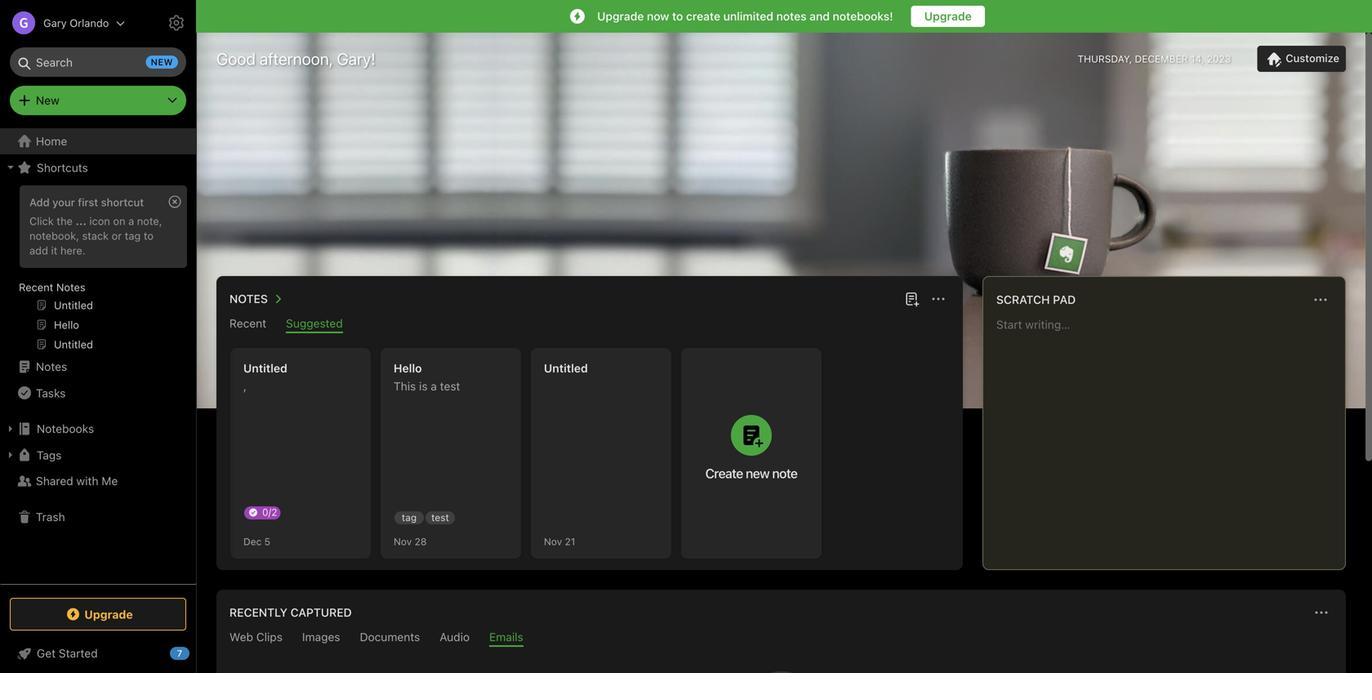 Task type: locate. For each thing, give the bounding box(es) containing it.
captured
[[291, 606, 352, 619]]

1 vertical spatial new
[[746, 466, 769, 481]]

nov 28
[[394, 536, 427, 547]]

notes link
[[0, 354, 195, 380]]

upgrade button
[[911, 6, 985, 27]]

0 vertical spatial a
[[128, 215, 134, 227]]

0 vertical spatial recent
[[19, 281, 53, 293]]

upgrade now to create unlimited notes and notebooks!
[[597, 9, 893, 23]]

1 horizontal spatial a
[[431, 379, 437, 393]]

a
[[128, 215, 134, 227], [431, 379, 437, 393]]

to right now
[[672, 9, 683, 23]]

untitled
[[243, 361, 287, 375], [544, 361, 588, 375]]

started
[[59, 647, 98, 660]]

0 vertical spatial test
[[440, 379, 460, 393]]

0 horizontal spatial upgrade
[[84, 608, 133, 621]]

hello this is a test
[[394, 361, 460, 393]]

tag inside suggested tab panel
[[402, 512, 417, 523]]

first
[[78, 196, 98, 208]]

1 horizontal spatial upgrade
[[597, 9, 644, 23]]

21
[[565, 536, 575, 547]]

new down settings image
[[151, 57, 173, 67]]

notes up recent tab
[[230, 292, 268, 305]]

recent inside group
[[19, 281, 53, 293]]

1 horizontal spatial new
[[746, 466, 769, 481]]

tab list containing recent
[[220, 317, 960, 333]]

nov
[[394, 536, 412, 547], [544, 536, 562, 547]]

notes inside button
[[230, 292, 268, 305]]

More actions field
[[927, 288, 950, 310], [1309, 288, 1332, 311], [1310, 601, 1333, 624]]

is
[[419, 379, 428, 393]]

0 horizontal spatial new
[[151, 57, 173, 67]]

more actions field for recently captured
[[1310, 601, 1333, 624]]

web clips
[[230, 630, 283, 644]]

tag right or
[[125, 229, 141, 242]]

settings image
[[167, 13, 186, 33]]

a right is
[[431, 379, 437, 393]]

more actions image
[[1311, 290, 1331, 310], [1312, 603, 1331, 622]]

notes
[[776, 9, 807, 23]]

nov for nov 28
[[394, 536, 412, 547]]

recent down notes button
[[230, 317, 266, 330]]

notebooks
[[37, 422, 94, 435]]

0 horizontal spatial nov
[[394, 536, 412, 547]]

notes
[[56, 281, 85, 293], [230, 292, 268, 305], [36, 360, 67, 373]]

tab list containing web clips
[[220, 630, 1343, 647]]

and
[[810, 9, 830, 23]]

1 horizontal spatial recent
[[230, 317, 266, 330]]

0 horizontal spatial a
[[128, 215, 134, 227]]

7
[[177, 648, 182, 659]]

recently captured
[[230, 606, 352, 619]]

a right on
[[128, 215, 134, 227]]

create new note button
[[681, 348, 822, 559]]

1 horizontal spatial nov
[[544, 536, 562, 547]]

1 nov from the left
[[394, 536, 412, 547]]

0 vertical spatial new
[[151, 57, 173, 67]]

tag
[[125, 229, 141, 242], [402, 512, 417, 523]]

Account field
[[0, 7, 125, 39]]

or
[[112, 229, 122, 242]]

2023
[[1207, 53, 1231, 65]]

more actions image for recently captured
[[1312, 603, 1331, 622]]

nov 21
[[544, 536, 575, 547]]

1 vertical spatial recent
[[230, 317, 266, 330]]

group
[[0, 181, 195, 360]]

shortcuts button
[[0, 154, 195, 181]]

recent inside tab list
[[230, 317, 266, 330]]

1 vertical spatial more actions image
[[1312, 603, 1331, 622]]

to down note, at the top left of the page
[[144, 229, 154, 242]]

recent
[[19, 281, 53, 293], [230, 317, 266, 330]]

0 horizontal spatial to
[[144, 229, 154, 242]]

recently
[[230, 606, 288, 619]]

here.
[[60, 244, 85, 256]]

1 tab list from the top
[[220, 317, 960, 333]]

pad
[[1053, 293, 1076, 306]]

more actions image
[[929, 289, 948, 309]]

recent for recent
[[230, 317, 266, 330]]

upgrade inside button
[[924, 9, 972, 23]]

shortcut
[[101, 196, 144, 208]]

2 tab list from the top
[[220, 630, 1343, 647]]

nov left 21
[[544, 536, 562, 547]]

gary
[[43, 17, 67, 29]]

add
[[29, 244, 48, 256]]

customize
[[1286, 52, 1340, 64]]

december
[[1135, 53, 1188, 65]]

dec 5
[[243, 536, 270, 547]]

untitled for untitled ,
[[243, 361, 287, 375]]

images tab
[[302, 630, 340, 647]]

audio tab
[[440, 630, 470, 647]]

new inside search field
[[151, 57, 173, 67]]

0 vertical spatial tab list
[[220, 317, 960, 333]]

dec
[[243, 536, 262, 547]]

to
[[672, 9, 683, 23], [144, 229, 154, 242]]

nov left the 28 at the left bottom of page
[[394, 536, 412, 547]]

new left note
[[746, 466, 769, 481]]

1 horizontal spatial untitled
[[544, 361, 588, 375]]

1 vertical spatial a
[[431, 379, 437, 393]]

2 untitled from the left
[[544, 361, 588, 375]]

trash
[[36, 510, 65, 524]]

to inside icon on a note, notebook, stack or tag to add it here.
[[144, 229, 154, 242]]

1 vertical spatial tab list
[[220, 630, 1343, 647]]

Search text field
[[21, 47, 175, 77]]

0 vertical spatial tag
[[125, 229, 141, 242]]

notebooks!
[[833, 9, 893, 23]]

untitled for untitled
[[544, 361, 588, 375]]

upgrade
[[597, 9, 644, 23], [924, 9, 972, 23], [84, 608, 133, 621]]

0 horizontal spatial recent
[[19, 281, 53, 293]]

gary orlando
[[43, 17, 109, 29]]

tree
[[0, 128, 196, 583]]

new
[[151, 57, 173, 67], [746, 466, 769, 481]]

test
[[440, 379, 460, 393], [431, 512, 449, 523]]

test inside hello this is a test
[[440, 379, 460, 393]]

1 horizontal spatial to
[[672, 9, 683, 23]]

scratch
[[997, 293, 1050, 306]]

tag up 'nov 28'
[[402, 512, 417, 523]]

icon
[[89, 215, 110, 227]]

me
[[102, 474, 118, 488]]

0/2
[[262, 506, 277, 518]]

with
[[76, 474, 98, 488]]

1 horizontal spatial tag
[[402, 512, 417, 523]]

0 vertical spatial more actions image
[[1311, 290, 1331, 310]]

recent for recent notes
[[19, 281, 53, 293]]

untitled ,
[[243, 361, 287, 393]]

14,
[[1191, 53, 1204, 65]]

2 horizontal spatial upgrade
[[924, 9, 972, 23]]

1 untitled from the left
[[243, 361, 287, 375]]

tasks
[[36, 386, 66, 400]]

click to collapse image
[[190, 643, 202, 662]]

recently captured button
[[226, 603, 352, 622]]

this
[[394, 379, 416, 393]]

note,
[[137, 215, 162, 227]]

,
[[243, 379, 247, 393]]

on
[[113, 215, 125, 227]]

group containing add your first shortcut
[[0, 181, 195, 360]]

notes down here.
[[56, 281, 85, 293]]

1 vertical spatial test
[[431, 512, 449, 523]]

recent down the add
[[19, 281, 53, 293]]

create
[[705, 466, 743, 481]]

click
[[29, 215, 54, 227]]

1 vertical spatial tag
[[402, 512, 417, 523]]

2 nov from the left
[[544, 536, 562, 547]]

1 vertical spatial to
[[144, 229, 154, 242]]

new
[[36, 94, 59, 107]]

unlimited
[[723, 9, 773, 23]]

upgrade inside popup button
[[84, 608, 133, 621]]

web clips tab
[[230, 630, 283, 647]]

tree containing home
[[0, 128, 196, 583]]

0 horizontal spatial tag
[[125, 229, 141, 242]]

0 horizontal spatial untitled
[[243, 361, 287, 375]]

good afternoon, gary!
[[216, 49, 376, 68]]

tab list
[[220, 317, 960, 333], [220, 630, 1343, 647]]

Start writing… text field
[[997, 318, 1344, 556]]



Task type: vqa. For each thing, say whether or not it's contained in the screenshot.
Started on the bottom left
yes



Task type: describe. For each thing, give the bounding box(es) containing it.
documents
[[360, 630, 420, 644]]

notes up tasks
[[36, 360, 67, 373]]

shared with me link
[[0, 468, 195, 494]]

create
[[686, 9, 720, 23]]

the
[[57, 215, 73, 227]]

new button
[[10, 86, 186, 115]]

nov for nov 21
[[544, 536, 562, 547]]

new search field
[[21, 47, 178, 77]]

tab list for notes
[[220, 317, 960, 333]]

expand tags image
[[4, 448, 17, 461]]

Help and Learning task checklist field
[[0, 640, 196, 667]]

note
[[772, 466, 797, 481]]

notes button
[[226, 289, 287, 309]]

images
[[302, 630, 340, 644]]

recent tab
[[230, 317, 266, 333]]

good
[[216, 49, 256, 68]]

recent notes
[[19, 281, 85, 293]]

5
[[264, 536, 270, 547]]

audio
[[440, 630, 470, 644]]

28
[[415, 536, 427, 547]]

web
[[230, 630, 253, 644]]

expand notebooks image
[[4, 422, 17, 435]]

notebooks link
[[0, 416, 195, 442]]

get
[[37, 647, 56, 660]]

click the ...
[[29, 215, 86, 227]]

it
[[51, 244, 57, 256]]

customize button
[[1257, 46, 1346, 72]]

afternoon,
[[260, 49, 333, 68]]

scratch pad
[[997, 293, 1076, 306]]

thursday, december 14, 2023
[[1078, 53, 1231, 65]]

suggested tab panel
[[216, 333, 963, 570]]

new inside button
[[746, 466, 769, 481]]

tab list for recently captured
[[220, 630, 1343, 647]]

get started
[[37, 647, 98, 660]]

shortcuts
[[37, 161, 88, 174]]

more actions field for scratch pad
[[1309, 288, 1332, 311]]

emails tab
[[489, 630, 523, 647]]

suggested tab
[[286, 317, 343, 333]]

tasks button
[[0, 380, 195, 406]]

a inside hello this is a test
[[431, 379, 437, 393]]

home link
[[0, 128, 196, 154]]

upgrade for upgrade now to create unlimited notes and notebooks!
[[597, 9, 644, 23]]

scratch pad button
[[993, 290, 1076, 310]]

more actions image for scratch pad
[[1311, 290, 1331, 310]]

gary!
[[337, 49, 376, 68]]

0 vertical spatial to
[[672, 9, 683, 23]]

suggested
[[286, 317, 343, 330]]

your
[[52, 196, 75, 208]]

stack
[[82, 229, 109, 242]]

tags button
[[0, 442, 195, 468]]

emails tab panel
[[216, 647, 1346, 673]]

trash link
[[0, 504, 195, 530]]

hello
[[394, 361, 422, 375]]

add your first shortcut
[[29, 196, 144, 208]]

documents tab
[[360, 630, 420, 647]]

icon on a note, notebook, stack or tag to add it here.
[[29, 215, 162, 256]]

tags
[[37, 448, 62, 462]]

shared with me
[[36, 474, 118, 488]]

...
[[76, 215, 86, 227]]

thursday,
[[1078, 53, 1132, 65]]

upgrade button
[[10, 598, 186, 631]]

add
[[29, 196, 50, 208]]

now
[[647, 9, 669, 23]]

clips
[[256, 630, 283, 644]]

upgrade for upgrade button
[[924, 9, 972, 23]]

orlando
[[70, 17, 109, 29]]

home
[[36, 134, 67, 148]]

tag inside icon on a note, notebook, stack or tag to add it here.
[[125, 229, 141, 242]]

shared
[[36, 474, 73, 488]]

notebook,
[[29, 229, 79, 242]]

emails
[[489, 630, 523, 644]]

a inside icon on a note, notebook, stack or tag to add it here.
[[128, 215, 134, 227]]

create new note
[[705, 466, 797, 481]]



